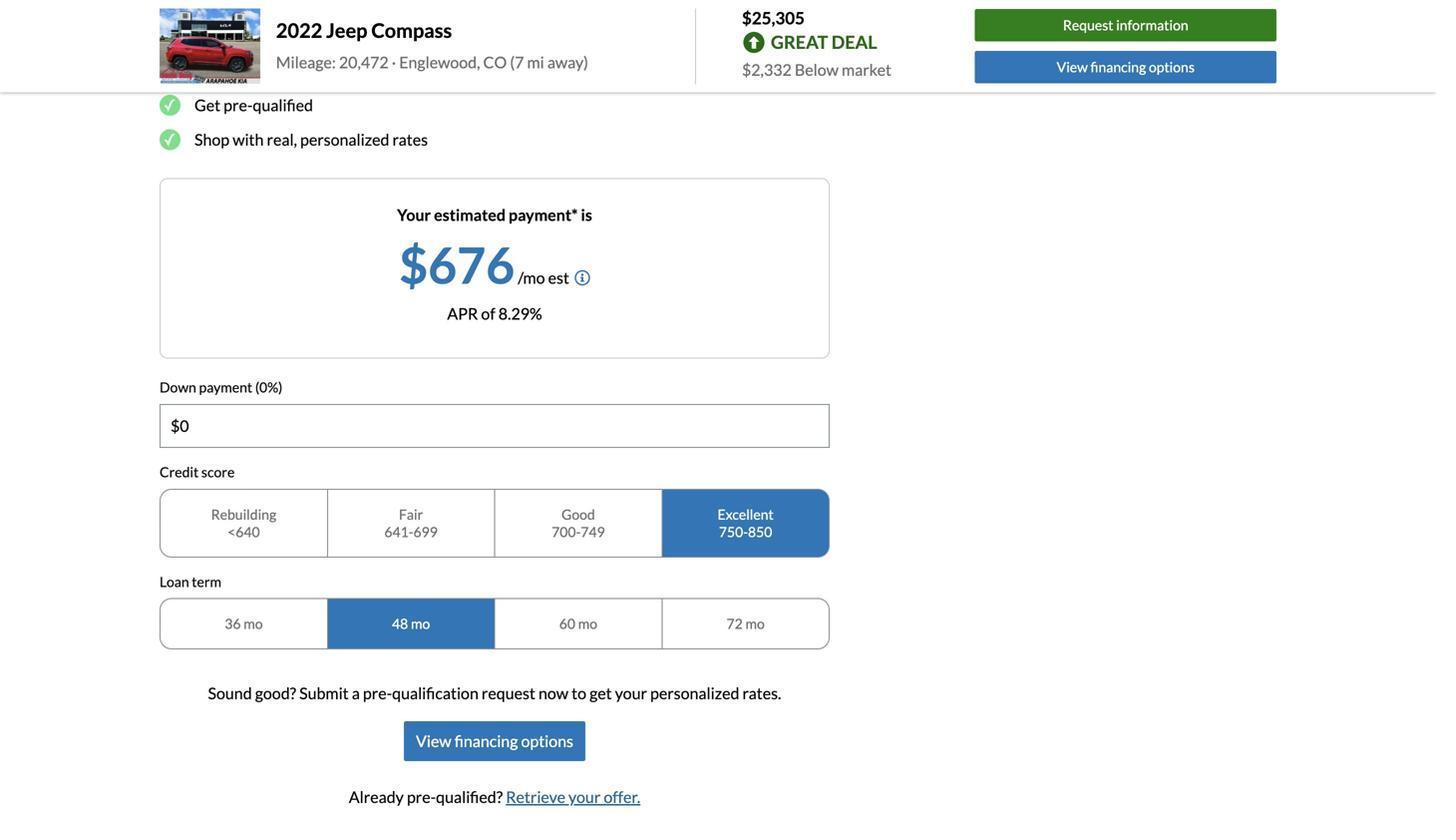 Task type: locate. For each thing, give the bounding box(es) containing it.
$25,305
[[742, 7, 805, 28]]

2 horizontal spatial pre-
[[407, 787, 436, 807]]

jeep
[[326, 18, 368, 42]]

pre-
[[224, 95, 253, 115], [363, 684, 392, 703], [407, 787, 436, 807]]

Down payment (0%) text field
[[161, 405, 829, 447]]

personalized right real,
[[300, 130, 390, 149]]

1 vertical spatial payment
[[199, 379, 253, 396]]

pre- right a
[[363, 684, 392, 703]]

2 mo from the left
[[411, 615, 430, 632]]

pre- right get
[[224, 95, 253, 115]]

0 vertical spatial options
[[1149, 58, 1195, 75]]

loan
[[160, 573, 189, 590]]

market
[[842, 60, 892, 79]]

0 horizontal spatial view
[[416, 731, 452, 751]]

view financing options button down request information button
[[976, 51, 1277, 83]]

real,
[[267, 130, 297, 149]]

payment down the jeep
[[295, 61, 356, 80]]

699
[[414, 523, 438, 540]]

rates.
[[743, 684, 782, 703]]

retrieve
[[506, 787, 566, 807]]

mileage:
[[276, 52, 336, 72]]

1 vertical spatial pre-
[[363, 684, 392, 703]]

payment*
[[509, 205, 578, 225]]

0 horizontal spatial view financing options button
[[404, 722, 586, 761]]

mo
[[244, 615, 263, 632], [411, 615, 430, 632], [578, 615, 598, 632], [746, 615, 765, 632]]

1 mo from the left
[[244, 615, 263, 632]]

options down 'information'
[[1149, 58, 1195, 75]]

72
[[727, 615, 743, 632]]

apr
[[447, 304, 478, 323]]

financing down request information button
[[1091, 58, 1147, 75]]

loan term
[[160, 573, 222, 590]]

2022
[[276, 18, 323, 42]]

$676
[[399, 235, 515, 295]]

good?
[[255, 684, 296, 703]]

down payment (0%)
[[160, 379, 283, 396]]

mo right 36
[[244, 615, 263, 632]]

personalized
[[300, 130, 390, 149], [651, 684, 740, 703]]

1 horizontal spatial view
[[1057, 58, 1089, 75]]

now
[[539, 684, 569, 703]]

1 vertical spatial financing
[[455, 731, 518, 751]]

2022 jeep compass mileage: 20,472 · englewood, co (7 mi away)
[[276, 18, 589, 72]]

view down request
[[1057, 58, 1089, 75]]

of
[[481, 304, 496, 323]]

0 horizontal spatial personalized
[[300, 130, 390, 149]]

your up qualified
[[259, 61, 292, 80]]

2 horizontal spatial your
[[615, 684, 648, 703]]

view financing options button
[[976, 51, 1277, 83], [404, 722, 586, 761]]

view down qualification
[[416, 731, 452, 751]]

2022 jeep compass image
[[160, 9, 260, 84]]

1 vertical spatial view
[[416, 731, 452, 751]]

good
[[562, 506, 595, 523]]

personalized left rates.
[[651, 684, 740, 703]]

credit
[[160, 463, 199, 480]]

641-
[[385, 523, 414, 540]]

0 vertical spatial view financing options
[[1057, 58, 1195, 75]]

englewood,
[[399, 52, 480, 72]]

rates
[[393, 130, 428, 149]]

mo right 48
[[411, 615, 430, 632]]

advance
[[263, 9, 345, 35]]

mo right "60"
[[578, 615, 598, 632]]

your left offer.
[[569, 787, 601, 807]]

your estimated payment* is
[[397, 205, 593, 225]]

your right get
[[615, 684, 648, 703]]

2 vertical spatial pre-
[[407, 787, 436, 807]]

0 vertical spatial personalized
[[300, 130, 390, 149]]

shop
[[195, 130, 230, 149]]

0 horizontal spatial options
[[521, 731, 574, 751]]

1 horizontal spatial personalized
[[651, 684, 740, 703]]

qualified
[[253, 95, 313, 115]]

sound
[[208, 684, 252, 703]]

view financing options down request information button
[[1057, 58, 1195, 75]]

0 horizontal spatial view financing options
[[416, 731, 574, 751]]

0 vertical spatial view
[[1057, 58, 1089, 75]]

1 horizontal spatial view financing options button
[[976, 51, 1277, 83]]

good 700-749
[[552, 506, 605, 540]]

1 horizontal spatial pre-
[[363, 684, 392, 703]]

20,472
[[339, 52, 389, 72]]

your
[[259, 61, 292, 80], [615, 684, 648, 703], [569, 787, 601, 807]]

financing
[[1091, 58, 1147, 75], [455, 731, 518, 751]]

options
[[1149, 58, 1195, 75], [521, 731, 574, 751]]

payment left '(0%)'
[[199, 379, 253, 396]]

term
[[192, 573, 222, 590]]

0 horizontal spatial payment
[[199, 379, 253, 396]]

to
[[572, 684, 587, 703]]

<640
[[228, 523, 260, 540]]

pre- right already
[[407, 787, 436, 807]]

request
[[1064, 17, 1114, 34]]

mo right 72
[[746, 615, 765, 632]]

60
[[560, 615, 576, 632]]

1 horizontal spatial your
[[569, 787, 601, 807]]

est
[[548, 268, 570, 288]]

view financing options
[[1057, 58, 1195, 75], [416, 731, 574, 751]]

0 vertical spatial pre-
[[224, 95, 253, 115]]

4 mo from the left
[[746, 615, 765, 632]]

(0%)
[[255, 379, 283, 396]]

view financing options down sound good? submit a pre-qualification request now to get your personalized rates.
[[416, 731, 574, 751]]

estimate your payment
[[195, 61, 356, 80]]

sound good? submit a pre-qualification request now to get your personalized rates.
[[208, 684, 782, 703]]

0 vertical spatial payment
[[295, 61, 356, 80]]

submit
[[299, 684, 349, 703]]

0 horizontal spatial pre-
[[224, 95, 253, 115]]

1 vertical spatial view financing options button
[[404, 722, 586, 761]]

retrieve your offer. link
[[506, 787, 641, 807]]

3 mo from the left
[[578, 615, 598, 632]]

get
[[195, 95, 221, 115]]

payment
[[295, 61, 356, 80], [199, 379, 253, 396]]

options down now
[[521, 731, 574, 751]]

0 vertical spatial financing
[[1091, 58, 1147, 75]]

view
[[1057, 58, 1089, 75], [416, 731, 452, 751]]

0 vertical spatial your
[[259, 61, 292, 80]]

financing down sound good? submit a pre-qualification request now to get your personalized rates.
[[455, 731, 518, 751]]

750-
[[719, 523, 748, 540]]

view for topmost view financing options button
[[1057, 58, 1089, 75]]

view financing options button down sound good? submit a pre-qualification request now to get your personalized rates.
[[404, 722, 586, 761]]

excellent
[[718, 506, 774, 523]]

0 horizontal spatial your
[[259, 61, 292, 80]]

a
[[352, 684, 360, 703]]

deal
[[832, 31, 878, 53]]

finance in advance
[[160, 9, 345, 35]]

1 horizontal spatial options
[[1149, 58, 1195, 75]]

view for left view financing options button
[[416, 731, 452, 751]]



Task type: vqa. For each thing, say whether or not it's contained in the screenshot.
right Request info button
no



Task type: describe. For each thing, give the bounding box(es) containing it.
already pre-qualified? retrieve your offer.
[[349, 787, 641, 807]]

is
[[581, 205, 593, 225]]

rebuilding <640
[[211, 506, 277, 540]]

away)
[[548, 52, 589, 72]]

get pre-qualified
[[195, 95, 313, 115]]

72 mo
[[727, 615, 765, 632]]

excellent 750-850
[[718, 506, 774, 540]]

mi
[[527, 52, 545, 72]]

with
[[233, 130, 264, 149]]

$2,332
[[742, 60, 792, 79]]

your
[[397, 205, 431, 225]]

request information
[[1064, 17, 1189, 34]]

estimated
[[434, 205, 506, 225]]

get
[[590, 684, 612, 703]]

fair 641-699
[[385, 506, 438, 540]]

credit score
[[160, 463, 235, 480]]

/mo
[[518, 268, 545, 288]]

score
[[201, 463, 235, 480]]

(7
[[510, 52, 524, 72]]

0 horizontal spatial financing
[[455, 731, 518, 751]]

$2,332 below market
[[742, 60, 892, 79]]

749
[[581, 523, 605, 540]]

finance
[[160, 9, 237, 35]]

1 horizontal spatial payment
[[295, 61, 356, 80]]

1 vertical spatial personalized
[[651, 684, 740, 703]]

estimate
[[195, 61, 256, 80]]

qualification
[[392, 684, 479, 703]]

mo for 60 mo
[[578, 615, 598, 632]]

1 horizontal spatial financing
[[1091, 58, 1147, 75]]

in
[[241, 9, 259, 35]]

great deal
[[771, 31, 878, 53]]

36 mo
[[225, 615, 263, 632]]

rebuilding
[[211, 506, 277, 523]]

1 horizontal spatial view financing options
[[1057, 58, 1195, 75]]

information
[[1117, 17, 1189, 34]]

offer.
[[604, 787, 641, 807]]

1 vertical spatial your
[[615, 684, 648, 703]]

compass
[[372, 18, 452, 42]]

request
[[482, 684, 536, 703]]

below
[[795, 60, 839, 79]]

already
[[349, 787, 404, 807]]

apr of 8.29%
[[447, 304, 542, 323]]

pre- for get
[[224, 95, 253, 115]]

co
[[484, 52, 507, 72]]

850
[[748, 523, 773, 540]]

mo for 48 mo
[[411, 615, 430, 632]]

shop with real, personalized rates
[[195, 130, 428, 149]]

0 vertical spatial view financing options button
[[976, 51, 1277, 83]]

info circle image
[[575, 270, 591, 286]]

mo for 72 mo
[[746, 615, 765, 632]]

60 mo
[[560, 615, 598, 632]]

2 vertical spatial your
[[569, 787, 601, 807]]

fair
[[399, 506, 423, 523]]

36
[[225, 615, 241, 632]]

48 mo
[[392, 615, 430, 632]]

qualified?
[[436, 787, 503, 807]]

700-
[[552, 523, 581, 540]]

48
[[392, 615, 408, 632]]

1 vertical spatial options
[[521, 731, 574, 751]]

great
[[771, 31, 829, 53]]

·
[[392, 52, 396, 72]]

1 vertical spatial view financing options
[[416, 731, 574, 751]]

down
[[160, 379, 196, 396]]

request information button
[[976, 9, 1277, 42]]

$676 /mo est
[[399, 235, 570, 295]]

mo for 36 mo
[[244, 615, 263, 632]]

pre- for already
[[407, 787, 436, 807]]

8.29%
[[499, 304, 542, 323]]



